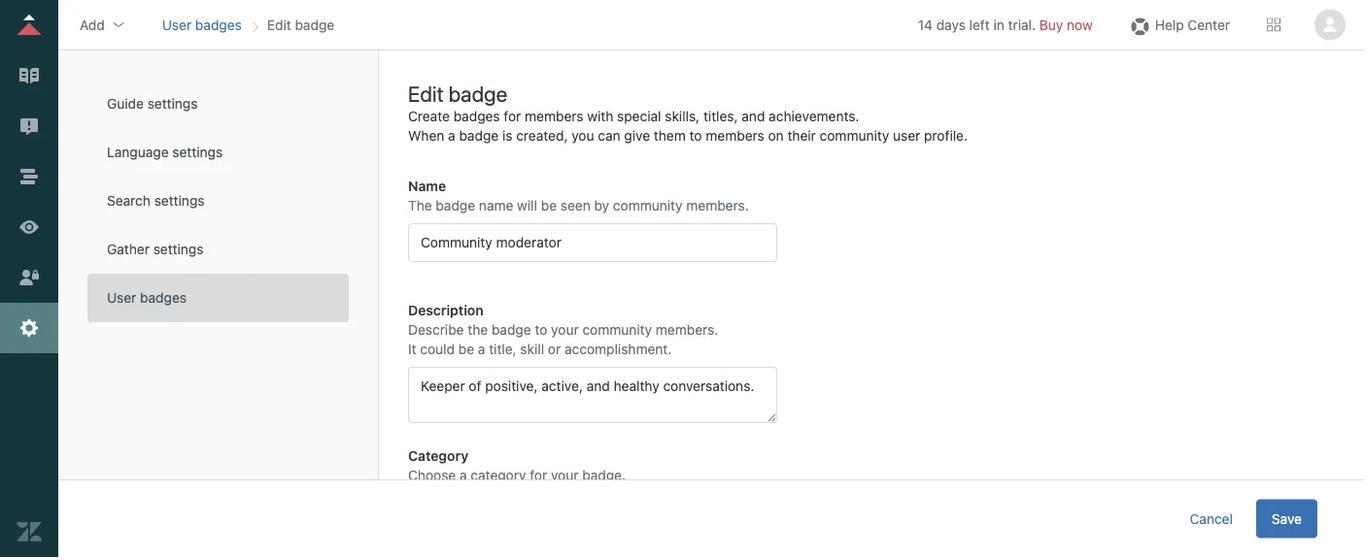 Task type: vqa. For each thing, say whether or not it's contained in the screenshot.
User badges link inside the NAVIGATION
yes



Task type: describe. For each thing, give the bounding box(es) containing it.
settings for gather settings
[[153, 242, 204, 258]]

badges for top user badges link
[[195, 17, 242, 33]]

search settings link
[[87, 177, 349, 225]]

create badges for members with special skills, titles, and achievements. when a badge is created, you can give them to members on their community user profile.
[[408, 108, 968, 144]]

name
[[408, 178, 446, 194]]

describe
[[408, 322, 464, 338]]

community inside create badges for members with special skills, titles, and achievements. when a badge is created, you can give them to members on their community user profile.
[[820, 128, 889, 144]]

1 vertical spatial user badges link
[[87, 274, 349, 323]]

badge.
[[582, 468, 626, 484]]

1 vertical spatial user badges
[[107, 290, 187, 306]]

zendesk image
[[17, 520, 42, 545]]

a for when
[[448, 128, 456, 144]]

for inside create badges for members with special skills, titles, and achievements. when a badge is created, you can give them to members on their community user profile.
[[504, 108, 521, 124]]

be inside name the badge name will be seen by community members.
[[541, 198, 557, 214]]

14
[[918, 17, 933, 33]]

skill
[[520, 342, 544, 358]]

now
[[1067, 17, 1093, 33]]

badge inside create badges for members with special skills, titles, and achievements. when a badge is created, you can give them to members on their community user profile.
[[459, 128, 499, 144]]

arrange content image
[[17, 164, 42, 190]]

members. inside name the badge name will be seen by community members.
[[686, 198, 749, 214]]

search settings
[[107, 193, 205, 209]]

is
[[502, 128, 513, 144]]

description describe the badge to your community members. it could be a title, skill or accomplishment.
[[408, 303, 718, 358]]

titles,
[[704, 108, 738, 124]]

title,
[[489, 342, 517, 358]]

1 vertical spatial edit
[[408, 81, 444, 106]]

cancel
[[1190, 511, 1233, 527]]

Description text field
[[408, 367, 777, 424]]

your for for
[[551, 468, 579, 484]]

Name field
[[408, 224, 777, 262]]

zendesk products image
[[1267, 18, 1281, 32]]

center
[[1188, 17, 1230, 33]]

help center button
[[1122, 10, 1236, 39]]

skills,
[[665, 108, 700, 124]]

left
[[970, 17, 990, 33]]

guide
[[107, 96, 144, 112]]

1 vertical spatial members
[[706, 128, 765, 144]]

user permissions image
[[17, 265, 42, 291]]

add button
[[74, 10, 132, 39]]

gather settings
[[107, 242, 204, 258]]

members. inside description describe the badge to your community members. it could be a title, skill or accomplishment.
[[656, 322, 718, 338]]

language settings link
[[87, 128, 349, 177]]

choose
[[408, 468, 456, 484]]

on
[[768, 128, 784, 144]]

navigation containing user badges
[[158, 10, 338, 39]]

community inside name the badge name will be seen by community members.
[[613, 198, 683, 214]]

days
[[937, 17, 966, 33]]

moderate content image
[[17, 114, 42, 139]]

the
[[468, 322, 488, 338]]

profile.
[[924, 128, 968, 144]]

0 horizontal spatial edit
[[267, 17, 291, 33]]

cancel button
[[1175, 500, 1249, 539]]

save
[[1272, 511, 1302, 527]]

guide settings link
[[87, 80, 349, 128]]

in
[[994, 17, 1005, 33]]

when
[[408, 128, 444, 144]]

category choose a category for your badge.
[[408, 449, 626, 484]]

help center
[[1155, 17, 1230, 33]]

it
[[408, 342, 416, 358]]

and
[[742, 108, 765, 124]]

0 vertical spatial members
[[525, 108, 584, 124]]

1 vertical spatial edit badge
[[408, 81, 507, 106]]

category
[[408, 449, 469, 465]]

your for to
[[551, 322, 579, 338]]

special
[[617, 108, 661, 124]]

manage articles image
[[17, 63, 42, 88]]

1 horizontal spatial user
[[162, 17, 192, 33]]

user
[[893, 128, 921, 144]]

could
[[420, 342, 455, 358]]



Task type: locate. For each thing, give the bounding box(es) containing it.
badges
[[195, 17, 242, 33], [454, 108, 500, 124], [140, 290, 187, 306]]

buy
[[1040, 17, 1064, 33]]

settings right guide
[[147, 96, 198, 112]]

navigation
[[158, 10, 338, 39]]

user down gather
[[107, 290, 136, 306]]

user
[[162, 17, 192, 33], [107, 290, 136, 306]]

badge inside name the badge name will be seen by community members.
[[436, 198, 475, 214]]

1 horizontal spatial edit badge
[[408, 81, 507, 106]]

1 horizontal spatial a
[[460, 468, 467, 484]]

2 vertical spatial badges
[[140, 290, 187, 306]]

1 vertical spatial members.
[[656, 322, 718, 338]]

badges inside create badges for members with special skills, titles, and achievements. when a badge is created, you can give them to members on their community user profile.
[[454, 108, 500, 124]]

2 vertical spatial community
[[583, 322, 652, 338]]

members
[[525, 108, 584, 124], [706, 128, 765, 144]]

settings for guide settings
[[147, 96, 198, 112]]

a right when
[[448, 128, 456, 144]]

0 vertical spatial community
[[820, 128, 889, 144]]

a inside create badges for members with special skills, titles, and achievements. when a badge is created, you can give them to members on their community user profile.
[[448, 128, 456, 144]]

0 vertical spatial be
[[541, 198, 557, 214]]

badges for user badges link to the bottom
[[140, 290, 187, 306]]

badge
[[295, 17, 335, 33], [449, 81, 507, 106], [459, 128, 499, 144], [436, 198, 475, 214], [492, 322, 531, 338]]

0 horizontal spatial members
[[525, 108, 584, 124]]

settings
[[147, 96, 198, 112], [172, 144, 223, 160], [154, 193, 205, 209], [153, 242, 204, 258]]

members up created, at top
[[525, 108, 584, 124]]

0 vertical spatial your
[[551, 322, 579, 338]]

accomplishment.
[[565, 342, 672, 358]]

0 vertical spatial for
[[504, 108, 521, 124]]

help
[[1155, 17, 1184, 33]]

user badges down gather settings
[[107, 290, 187, 306]]

settings for language settings
[[172, 144, 223, 160]]

community right by at the left top of the page
[[613, 198, 683, 214]]

community down achievements.
[[820, 128, 889, 144]]

0 horizontal spatial edit badge
[[267, 17, 335, 33]]

to inside create badges for members with special skills, titles, and achievements. when a badge is created, you can give them to members on their community user profile.
[[690, 128, 702, 144]]

by
[[594, 198, 610, 214]]

for right category in the left bottom of the page
[[530, 468, 547, 484]]

give
[[624, 128, 650, 144]]

a right "choose"
[[460, 468, 467, 484]]

0 vertical spatial user badges
[[162, 17, 242, 33]]

1 vertical spatial for
[[530, 468, 547, 484]]

created,
[[516, 128, 568, 144]]

0 vertical spatial badges
[[195, 17, 242, 33]]

1 vertical spatial user
[[107, 290, 136, 306]]

a inside description describe the badge to your community members. it could be a title, skill or accomplishment.
[[478, 342, 485, 358]]

1 vertical spatial badges
[[454, 108, 500, 124]]

members down titles,
[[706, 128, 765, 144]]

edit badge
[[267, 17, 335, 33], [408, 81, 507, 106]]

be down the
[[458, 342, 474, 358]]

0 vertical spatial to
[[690, 128, 702, 144]]

for up is
[[504, 108, 521, 124]]

them
[[654, 128, 686, 144]]

the
[[408, 198, 432, 214]]

0 vertical spatial edit
[[267, 17, 291, 33]]

1 vertical spatial be
[[458, 342, 474, 358]]

create
[[408, 108, 450, 124]]

0 vertical spatial members.
[[686, 198, 749, 214]]

can
[[598, 128, 621, 144]]

1 horizontal spatial to
[[690, 128, 702, 144]]

their
[[788, 128, 816, 144]]

community
[[820, 128, 889, 144], [613, 198, 683, 214], [583, 322, 652, 338]]

language settings
[[107, 144, 223, 160]]

seen
[[561, 198, 591, 214]]

your inside category choose a category for your badge.
[[551, 468, 579, 484]]

2 horizontal spatial badges
[[454, 108, 500, 124]]

customize design image
[[17, 215, 42, 240]]

guide settings
[[107, 96, 198, 112]]

for inside category choose a category for your badge.
[[530, 468, 547, 484]]

save button
[[1257, 500, 1318, 539]]

your inside description describe the badge to your community members. it could be a title, skill or accomplishment.
[[551, 322, 579, 338]]

with
[[587, 108, 614, 124]]

members. down create badges for members with special skills, titles, and achievements. when a badge is created, you can give them to members on their community user profile.
[[686, 198, 749, 214]]

to inside description describe the badge to your community members. it could be a title, skill or accomplishment.
[[535, 322, 548, 338]]

a
[[448, 128, 456, 144], [478, 342, 485, 358], [460, 468, 467, 484]]

members. up accomplishment.
[[656, 322, 718, 338]]

or
[[548, 342, 561, 358]]

be
[[541, 198, 557, 214], [458, 342, 474, 358]]

user right add popup button at the top of the page
[[162, 17, 192, 33]]

your left badge.
[[551, 468, 579, 484]]

a for be
[[478, 342, 485, 358]]

name the badge name will be seen by community members.
[[408, 178, 749, 214]]

badges down gather settings
[[140, 290, 187, 306]]

be inside description describe the badge to your community members. it could be a title, skill or accomplishment.
[[458, 342, 474, 358]]

to
[[690, 128, 702, 144], [535, 322, 548, 338]]

user badges link down gather settings
[[87, 274, 349, 323]]

settings for search settings
[[154, 193, 205, 209]]

settings right gather
[[153, 242, 204, 258]]

0 horizontal spatial to
[[535, 322, 548, 338]]

you
[[572, 128, 594, 144]]

settings down the guide settings link at the left of page
[[172, 144, 223, 160]]

community up accomplishment.
[[583, 322, 652, 338]]

0 horizontal spatial badges
[[140, 290, 187, 306]]

0 vertical spatial user
[[162, 17, 192, 33]]

user badges link up the guide settings link at the left of page
[[162, 17, 242, 33]]

0 horizontal spatial for
[[504, 108, 521, 124]]

description
[[408, 303, 484, 319]]

0 vertical spatial user badges link
[[162, 17, 242, 33]]

category
[[471, 468, 526, 484]]

settings image
[[17, 316, 42, 341]]

trial.
[[1008, 17, 1036, 33]]

0 vertical spatial a
[[448, 128, 456, 144]]

settings right search
[[154, 193, 205, 209]]

add
[[80, 17, 105, 33]]

1 vertical spatial a
[[478, 342, 485, 358]]

2 your from the top
[[551, 468, 579, 484]]

to down skills,
[[690, 128, 702, 144]]

badge inside description describe the badge to your community members. it could be a title, skill or accomplishment.
[[492, 322, 531, 338]]

1 vertical spatial to
[[535, 322, 548, 338]]

user badges up the guide settings link at the left of page
[[162, 17, 242, 33]]

1 horizontal spatial edit
[[408, 81, 444, 106]]

0 horizontal spatial user
[[107, 290, 136, 306]]

1 horizontal spatial members
[[706, 128, 765, 144]]

for
[[504, 108, 521, 124], [530, 468, 547, 484]]

will
[[517, 198, 537, 214]]

0 vertical spatial edit badge
[[267, 17, 335, 33]]

a down the
[[478, 342, 485, 358]]

1 horizontal spatial be
[[541, 198, 557, 214]]

14 days left in trial. buy now
[[918, 17, 1093, 33]]

1 vertical spatial community
[[613, 198, 683, 214]]

badges inside user badges link
[[140, 290, 187, 306]]

your up or
[[551, 322, 579, 338]]

badges up the guide settings link at the left of page
[[195, 17, 242, 33]]

name
[[479, 198, 514, 214]]

user badges link
[[162, 17, 242, 33], [87, 274, 349, 323]]

0 horizontal spatial a
[[448, 128, 456, 144]]

to up skill
[[535, 322, 548, 338]]

be right will
[[541, 198, 557, 214]]

a inside category choose a category for your badge.
[[460, 468, 467, 484]]

community inside description describe the badge to your community members. it could be a title, skill or accomplishment.
[[583, 322, 652, 338]]

1 horizontal spatial for
[[530, 468, 547, 484]]

badges right create
[[454, 108, 500, 124]]

search
[[107, 193, 151, 209]]

edit
[[267, 17, 291, 33], [408, 81, 444, 106]]

0 horizontal spatial be
[[458, 342, 474, 358]]

1 your from the top
[[551, 322, 579, 338]]

achievements.
[[769, 108, 860, 124]]

1 horizontal spatial badges
[[195, 17, 242, 33]]

gather
[[107, 242, 150, 258]]

2 vertical spatial a
[[460, 468, 467, 484]]

1 vertical spatial your
[[551, 468, 579, 484]]

user badges
[[162, 17, 242, 33], [107, 290, 187, 306]]

your
[[551, 322, 579, 338], [551, 468, 579, 484]]

language
[[107, 144, 169, 160]]

members.
[[686, 198, 749, 214], [656, 322, 718, 338]]

2 horizontal spatial a
[[478, 342, 485, 358]]

gather settings link
[[87, 225, 349, 274]]



